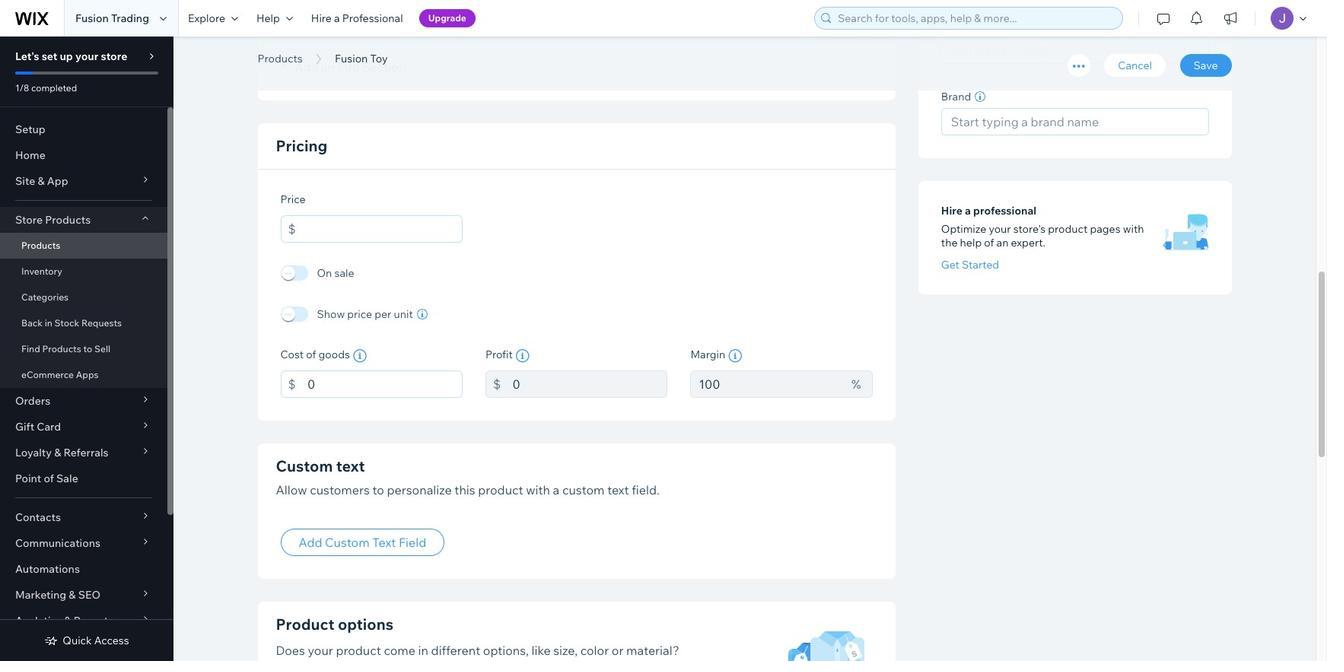Task type: locate. For each thing, give the bounding box(es) containing it.
product
[[1049, 223, 1088, 236], [478, 483, 524, 498], [336, 644, 381, 659]]

hire inside hire a professional link
[[311, 11, 332, 25]]

store
[[101, 49, 127, 63]]

setup link
[[0, 117, 168, 142]]

a left professional
[[334, 11, 340, 25]]

2 horizontal spatial your
[[989, 223, 1012, 236]]

products right store
[[45, 213, 91, 227]]

0 vertical spatial text
[[336, 457, 365, 476]]

1 vertical spatial to
[[373, 483, 384, 498]]

1 vertical spatial custom
[[325, 536, 370, 551]]

1 horizontal spatial info tooltip image
[[729, 350, 743, 363]]

1 horizontal spatial products link
[[250, 51, 310, 66]]

1 horizontal spatial with
[[1124, 223, 1145, 236]]

to right customers
[[373, 483, 384, 498]]

0 vertical spatial hire
[[311, 11, 332, 25]]

2 info tooltip image from the left
[[729, 350, 743, 363]]

to
[[83, 343, 92, 355], [373, 483, 384, 498]]

0 horizontal spatial info tooltip image
[[353, 350, 367, 363]]

a up optimize
[[966, 204, 972, 218]]

0 vertical spatial products link
[[250, 51, 310, 66]]

Start typing a brand name field
[[947, 109, 1204, 135]]

add an info section
[[292, 59, 406, 75]]

contacts
[[15, 511, 61, 525]]

add down allow
[[299, 536, 322, 551]]

your up them
[[308, 644, 333, 659]]

0 horizontal spatial in
[[45, 318, 52, 329]]

like
[[532, 644, 551, 659]]

0 vertical spatial of
[[985, 236, 995, 250]]

in right "come" at the bottom left
[[418, 644, 429, 659]]

an
[[321, 59, 335, 75], [997, 236, 1009, 250]]

1 vertical spatial of
[[306, 348, 316, 362]]

a left custom
[[553, 483, 560, 498]]

orders
[[15, 394, 50, 408]]

to left sell
[[83, 343, 92, 355]]

of right cost
[[306, 348, 316, 362]]

2 vertical spatial add
[[276, 661, 300, 662]]

2 vertical spatial of
[[44, 472, 54, 486]]

toy
[[351, 33, 397, 67], [370, 52, 388, 65]]

1 vertical spatial text
[[608, 483, 629, 498]]

2 vertical spatial a
[[553, 483, 560, 498]]

1 vertical spatial in
[[418, 644, 429, 659]]

1 horizontal spatial product
[[478, 483, 524, 498]]

1 vertical spatial products link
[[0, 233, 168, 259]]

2 vertical spatial product
[[336, 644, 381, 659]]

gift
[[15, 420, 34, 434]]

hire inside fusion toy "form"
[[942, 204, 963, 218]]

$ down profit
[[493, 377, 501, 392]]

0 horizontal spatial a
[[334, 11, 340, 25]]

fulfilled)
[[1002, 43, 1049, 58]]

None text field
[[308, 371, 463, 398]]

let's
[[15, 49, 39, 63]]

categories link
[[0, 285, 168, 311]]

inventory link
[[0, 259, 168, 285]]

0 horizontal spatial product
[[336, 644, 381, 659]]

up
[[60, 49, 73, 63]]

add custom text field button
[[281, 530, 445, 557]]

info tooltip image right margin
[[729, 350, 743, 363]]

seo
[[78, 589, 101, 602]]

options,
[[483, 644, 529, 659]]

site & app button
[[0, 168, 168, 194]]

or
[[612, 644, 624, 659]]

hire up optimize
[[942, 204, 963, 218]]

2 horizontal spatial product
[[1049, 223, 1088, 236]]

2 horizontal spatial a
[[966, 204, 972, 218]]

& right "site"
[[38, 174, 45, 188]]

1 vertical spatial hire
[[942, 204, 963, 218]]

back
[[21, 318, 43, 329]]

options
[[338, 616, 394, 635]]

pricing
[[276, 136, 328, 155]]

with right pages
[[1124, 223, 1145, 236]]

fusion down hire a professional
[[335, 52, 368, 65]]

2 horizontal spatial of
[[985, 236, 995, 250]]

$ down price
[[288, 222, 296, 237]]

1 horizontal spatial hire
[[942, 204, 963, 218]]

your down professional
[[989, 223, 1012, 236]]

$ for on sale
[[288, 222, 296, 237]]

point of sale
[[15, 472, 78, 486]]

product options
[[276, 616, 394, 635]]

color
[[581, 644, 609, 659]]

goods
[[319, 348, 350, 362]]

0 vertical spatial in
[[45, 318, 52, 329]]

1 horizontal spatial an
[[997, 236, 1009, 250]]

your inside does your product come in different options, like size, color or material? add them here.
[[308, 644, 333, 659]]

product right this
[[478, 483, 524, 498]]

of
[[985, 236, 995, 250], [306, 348, 316, 362], [44, 472, 54, 486]]

1 vertical spatial a
[[966, 204, 972, 218]]

0 horizontal spatial an
[[321, 59, 335, 75]]

to inside sidebar element
[[83, 343, 92, 355]]

0 horizontal spatial text
[[336, 457, 365, 476]]

products link down store products
[[0, 233, 168, 259]]

expert.
[[1012, 236, 1046, 250]]

toy right info
[[370, 52, 388, 65]]

customers
[[310, 483, 370, 498]]

your inside optimize your store's product pages with the help of an expert.
[[989, 223, 1012, 236]]

0 vertical spatial an
[[321, 59, 335, 75]]

custom up allow
[[276, 457, 333, 476]]

info tooltip image for margin
[[729, 350, 743, 363]]

sell
[[94, 343, 110, 355]]

an left expert.
[[997, 236, 1009, 250]]

1 vertical spatial your
[[989, 223, 1012, 236]]

of for point of sale
[[44, 472, 54, 486]]

a for professional
[[334, 11, 340, 25]]

info tooltip image
[[353, 350, 367, 363], [729, 350, 743, 363]]

& for site
[[38, 174, 45, 188]]

profit
[[486, 348, 513, 362]]

of inside sidebar element
[[44, 472, 54, 486]]

2 vertical spatial your
[[308, 644, 333, 659]]

0 vertical spatial add
[[295, 59, 318, 75]]

custom
[[563, 483, 605, 498]]

0 horizontal spatial to
[[83, 343, 92, 355]]

custom left "text"
[[325, 536, 370, 551]]

home link
[[0, 142, 168, 168]]

&
[[38, 174, 45, 188], [54, 446, 61, 460], [69, 589, 76, 602], [64, 614, 71, 628]]

optimize your store's product pages with the help of an expert.
[[942, 223, 1145, 250]]

$ down cost
[[288, 377, 296, 392]]

quick access
[[63, 634, 129, 648]]

marketing & seo
[[15, 589, 101, 602]]

1 horizontal spatial in
[[418, 644, 429, 659]]

of left sale in the left bottom of the page
[[44, 472, 54, 486]]

price
[[281, 193, 306, 206]]

marketing
[[15, 589, 66, 602]]

products down help button
[[258, 52, 303, 65]]

1 info tooltip image from the left
[[353, 350, 367, 363]]

in inside does your product come in different options, like size, color or material? add them here.
[[418, 644, 429, 659]]

inventory
[[21, 266, 62, 277]]

None text field
[[308, 216, 463, 243], [513, 371, 668, 398], [691, 371, 844, 398], [308, 216, 463, 243], [513, 371, 668, 398], [691, 371, 844, 398]]

material?
[[627, 644, 680, 659]]

you
[[952, 43, 973, 58]]

1 vertical spatial with
[[526, 483, 551, 498]]

with left custom
[[526, 483, 551, 498]]

& up quick
[[64, 614, 71, 628]]

$
[[288, 222, 296, 237], [288, 377, 296, 392], [493, 377, 501, 392]]

1 horizontal spatial to
[[373, 483, 384, 498]]

loyalty
[[15, 446, 52, 460]]

0 horizontal spatial with
[[526, 483, 551, 498]]

info tooltip image right "goods"
[[353, 350, 367, 363]]

& for loyalty
[[54, 446, 61, 460]]

& inside popup button
[[54, 446, 61, 460]]

info
[[338, 59, 360, 75]]

1 horizontal spatial a
[[553, 483, 560, 498]]

of inside optimize your store's product pages with the help of an expert.
[[985, 236, 995, 250]]

products
[[258, 52, 303, 65], [45, 213, 91, 227], [21, 240, 60, 251], [42, 343, 81, 355]]

custom inside the 'custom text allow customers to personalize this product with a custom text field.'
[[276, 457, 333, 476]]

0 horizontal spatial your
[[75, 49, 98, 63]]

& left seo
[[69, 589, 76, 602]]

product left pages
[[1049, 223, 1088, 236]]

0 vertical spatial your
[[75, 49, 98, 63]]

0 vertical spatial custom
[[276, 457, 333, 476]]

0 horizontal spatial hire
[[311, 11, 332, 25]]

hire right help button
[[311, 11, 332, 25]]

your right up
[[75, 49, 98, 63]]

your inside sidebar element
[[75, 49, 98, 63]]

products inside popup button
[[45, 213, 91, 227]]

your
[[75, 49, 98, 63], [989, 223, 1012, 236], [308, 644, 333, 659]]

0 horizontal spatial of
[[44, 472, 54, 486]]

0 vertical spatial a
[[334, 11, 340, 25]]

does your product come in different options, like size, color or material? add them here.
[[276, 644, 680, 662]]

gift card
[[15, 420, 61, 434]]

loyalty & referrals
[[15, 446, 109, 460]]

add left info
[[295, 59, 318, 75]]

add
[[295, 59, 318, 75], [299, 536, 322, 551], [276, 661, 300, 662]]

cancel
[[1119, 59, 1153, 72]]

find products to sell link
[[0, 337, 168, 362]]

0 vertical spatial with
[[1124, 223, 1145, 236]]

1 horizontal spatial of
[[306, 348, 316, 362]]

1 horizontal spatial your
[[308, 644, 333, 659]]

info tooltip image
[[516, 350, 530, 363]]

hire a professional
[[311, 11, 403, 25]]

text
[[336, 457, 365, 476], [608, 483, 629, 498]]

1 vertical spatial an
[[997, 236, 1009, 250]]

(self
[[975, 43, 1000, 58]]

0 vertical spatial product
[[1049, 223, 1088, 236]]

text up customers
[[336, 457, 365, 476]]

with inside the 'custom text allow customers to personalize this product with a custom text field.'
[[526, 483, 551, 498]]

help
[[961, 236, 982, 250]]

get started link
[[942, 259, 1000, 272]]

fusion trading
[[75, 11, 149, 25]]

1/8 completed
[[15, 82, 77, 94]]

products link down help button
[[250, 51, 310, 66]]

per
[[375, 308, 392, 321]]

0 vertical spatial to
[[83, 343, 92, 355]]

an left info
[[321, 59, 335, 75]]

& inside 'dropdown button'
[[38, 174, 45, 188]]

them
[[302, 661, 332, 662]]

text left "field."
[[608, 483, 629, 498]]

analytics & reports
[[15, 614, 114, 628]]

this
[[455, 483, 476, 498]]

your for optimize your store's product pages with the help of an expert.
[[989, 223, 1012, 236]]

of right help
[[985, 236, 995, 250]]

an inside optimize your store's product pages with the help of an expert.
[[997, 236, 1009, 250]]

in right back
[[45, 318, 52, 329]]

add down does
[[276, 661, 300, 662]]

add inside button
[[299, 536, 322, 551]]

save button
[[1181, 54, 1232, 77]]

add an info section link
[[281, 59, 406, 75]]

fusion left trading
[[75, 11, 109, 25]]

fusion toy
[[258, 33, 397, 67], [335, 52, 388, 65]]

& right the loyalty
[[54, 446, 61, 460]]

a inside the 'custom text allow customers to personalize this product with a custom text field.'
[[553, 483, 560, 498]]

product up here. at the bottom of page
[[336, 644, 381, 659]]

product inside does your product come in different options, like size, color or material? add them here.
[[336, 644, 381, 659]]

1 vertical spatial add
[[299, 536, 322, 551]]

add inside does your product come in different options, like size, color or material? add them here.
[[276, 661, 300, 662]]

1 vertical spatial product
[[478, 483, 524, 498]]



Task type: describe. For each thing, give the bounding box(es) containing it.
different
[[431, 644, 481, 659]]

info tooltip image for cost of goods
[[353, 350, 367, 363]]

hire a professional link
[[302, 0, 412, 37]]

1/8
[[15, 82, 29, 94]]

Search for tools, apps, help & more... field
[[834, 8, 1119, 29]]

hire for hire a professional
[[311, 11, 332, 25]]

section
[[362, 59, 406, 75]]

price
[[347, 308, 372, 321]]

come
[[384, 644, 416, 659]]

categories
[[21, 292, 69, 303]]

quick
[[63, 634, 92, 648]]

stock
[[55, 318, 79, 329]]

store products button
[[0, 207, 168, 233]]

%
[[852, 377, 862, 392]]

1 horizontal spatial text
[[608, 483, 629, 498]]

none text field inside fusion toy "form"
[[308, 371, 463, 398]]

site & app
[[15, 174, 68, 188]]

find
[[21, 343, 40, 355]]

field.
[[632, 483, 660, 498]]

professional
[[974, 204, 1037, 218]]

sale
[[335, 267, 354, 280]]

referrals
[[64, 446, 109, 460]]

field
[[399, 536, 427, 551]]

fusion down the help
[[258, 33, 345, 67]]

find products to sell
[[21, 343, 110, 355]]

home
[[15, 148, 46, 162]]

text
[[373, 536, 396, 551]]

communications button
[[0, 531, 168, 557]]

save
[[1194, 59, 1219, 72]]

product inside optimize your store's product pages with the help of an expert.
[[1049, 223, 1088, 236]]

set
[[42, 49, 57, 63]]

brand
[[942, 90, 972, 104]]

get
[[942, 259, 960, 272]]

reports
[[74, 614, 114, 628]]

show price per unit
[[317, 308, 413, 321]]

custom inside add custom text field button
[[325, 536, 370, 551]]

automations
[[15, 563, 80, 576]]

requests
[[81, 318, 122, 329]]

upgrade button
[[419, 9, 476, 27]]

custom text allow customers to personalize this product with a custom text field.
[[276, 457, 660, 498]]

app
[[47, 174, 68, 188]]

of for cost of goods
[[306, 348, 316, 362]]

product inside the 'custom text allow customers to personalize this product with a custom text field.'
[[478, 483, 524, 498]]

allow
[[276, 483, 307, 498]]

add for add custom text field
[[299, 536, 322, 551]]

here.
[[335, 661, 363, 662]]

automations link
[[0, 557, 168, 583]]

product
[[276, 616, 335, 635]]

with inside optimize your store's product pages with the help of an expert.
[[1124, 223, 1145, 236]]

the
[[942, 236, 958, 250]]

orders button
[[0, 388, 168, 414]]

trading
[[111, 11, 149, 25]]

marketing & seo button
[[0, 583, 168, 608]]

in inside sidebar element
[[45, 318, 52, 329]]

help
[[257, 11, 280, 25]]

products inside fusion toy "form"
[[258, 52, 303, 65]]

products up inventory
[[21, 240, 60, 251]]

$ for %
[[493, 377, 501, 392]]

to inside the 'custom text allow customers to personalize this product with a custom text field.'
[[373, 483, 384, 498]]

ecommerce
[[21, 369, 74, 381]]

professional
[[342, 11, 403, 25]]

you (self fulfilled)
[[952, 43, 1049, 58]]

quick access button
[[44, 634, 129, 648]]

your for does your product come in different options, like size, color or material? add them here.
[[308, 644, 333, 659]]

pages
[[1091, 223, 1121, 236]]

show
[[317, 308, 345, 321]]

optimize
[[942, 223, 987, 236]]

sidebar element
[[0, 37, 174, 662]]

cost of goods
[[281, 348, 350, 362]]

add for add an info section
[[295, 59, 318, 75]]

back in stock requests
[[21, 318, 122, 329]]

cost
[[281, 348, 304, 362]]

add custom text field
[[299, 536, 427, 551]]

cancel button
[[1105, 54, 1167, 77]]

gift card button
[[0, 414, 168, 440]]

point of sale link
[[0, 466, 168, 492]]

get started
[[942, 259, 1000, 272]]

0 horizontal spatial products link
[[0, 233, 168, 259]]

hire for hire a professional
[[942, 204, 963, 218]]

access
[[94, 634, 129, 648]]

let's set up your store
[[15, 49, 127, 63]]

unit
[[394, 308, 413, 321]]

toy down professional
[[351, 33, 397, 67]]

ecommerce apps link
[[0, 362, 168, 388]]

completed
[[31, 82, 77, 94]]

hire a professional
[[942, 204, 1037, 218]]

& for analytics
[[64, 614, 71, 628]]

products up ecommerce apps on the bottom of the page
[[42, 343, 81, 355]]

loyalty & referrals button
[[0, 440, 168, 466]]

size,
[[554, 644, 578, 659]]

does
[[276, 644, 305, 659]]

on
[[317, 267, 332, 280]]

analytics
[[15, 614, 62, 628]]

help button
[[247, 0, 302, 37]]

& for marketing
[[69, 589, 76, 602]]

upgrade
[[428, 12, 467, 24]]

a for professional
[[966, 204, 972, 218]]

personalize
[[387, 483, 452, 498]]

ecommerce apps
[[21, 369, 99, 381]]

card
[[37, 420, 61, 434]]

fusion toy form
[[174, 0, 1328, 662]]



Task type: vqa. For each thing, say whether or not it's contained in the screenshot.
Sell
yes



